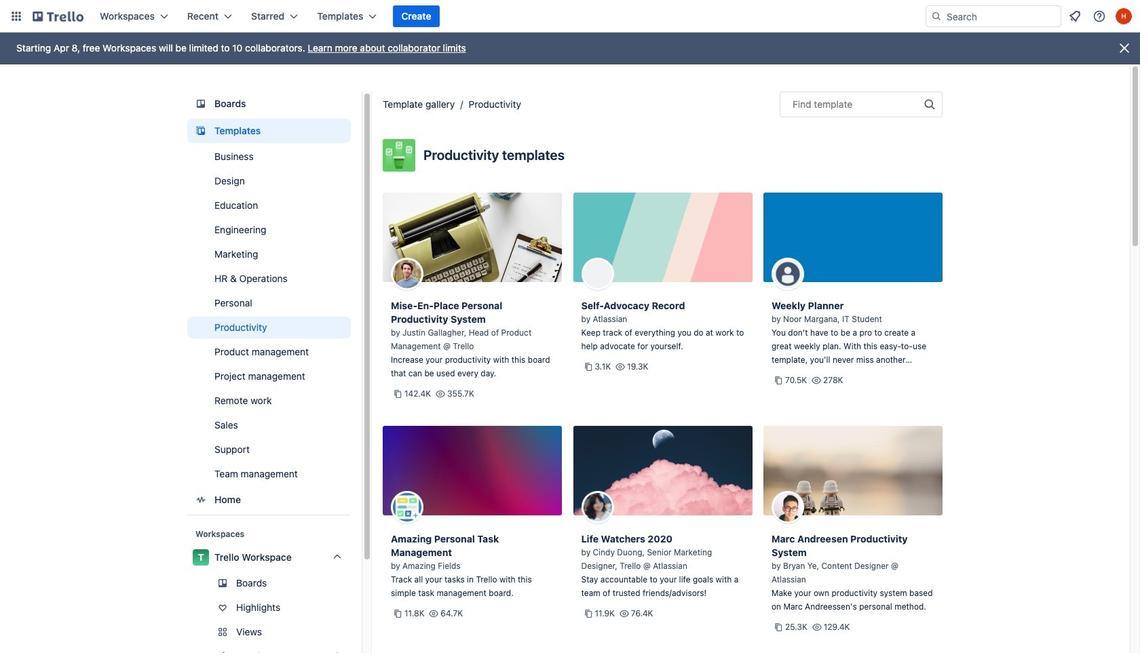 Task type: describe. For each thing, give the bounding box(es) containing it.
open information menu image
[[1093, 10, 1106, 23]]

board image
[[193, 96, 209, 112]]

add image
[[329, 649, 346, 654]]

search image
[[931, 11, 942, 22]]

atlassian image
[[581, 258, 614, 291]]

Search field
[[942, 7, 1061, 26]]

0 notifications image
[[1067, 8, 1083, 24]]

cindy duong, senior marketing designer, trello @ atlassian image
[[581, 491, 614, 524]]

bryan ye, content designer @ atlassian image
[[772, 491, 804, 524]]

back to home image
[[33, 5, 83, 27]]

forward image
[[348, 625, 365, 641]]

howard (howard38800628) image
[[1116, 8, 1132, 24]]



Task type: vqa. For each thing, say whether or not it's contained in the screenshot.
Paused Paused - No need to discuss (#0)
no



Task type: locate. For each thing, give the bounding box(es) containing it.
noor margana, it student image
[[772, 258, 804, 291]]

template board image
[[193, 123, 209, 139]]

amazing fields image
[[391, 491, 424, 524]]

primary element
[[0, 0, 1140, 33]]

home image
[[193, 492, 209, 508]]

justin gallagher, head of product management @ trello image
[[391, 258, 424, 291]]

None field
[[780, 92, 943, 117]]

productivity icon image
[[383, 139, 415, 172]]

forward image
[[348, 649, 365, 654]]



